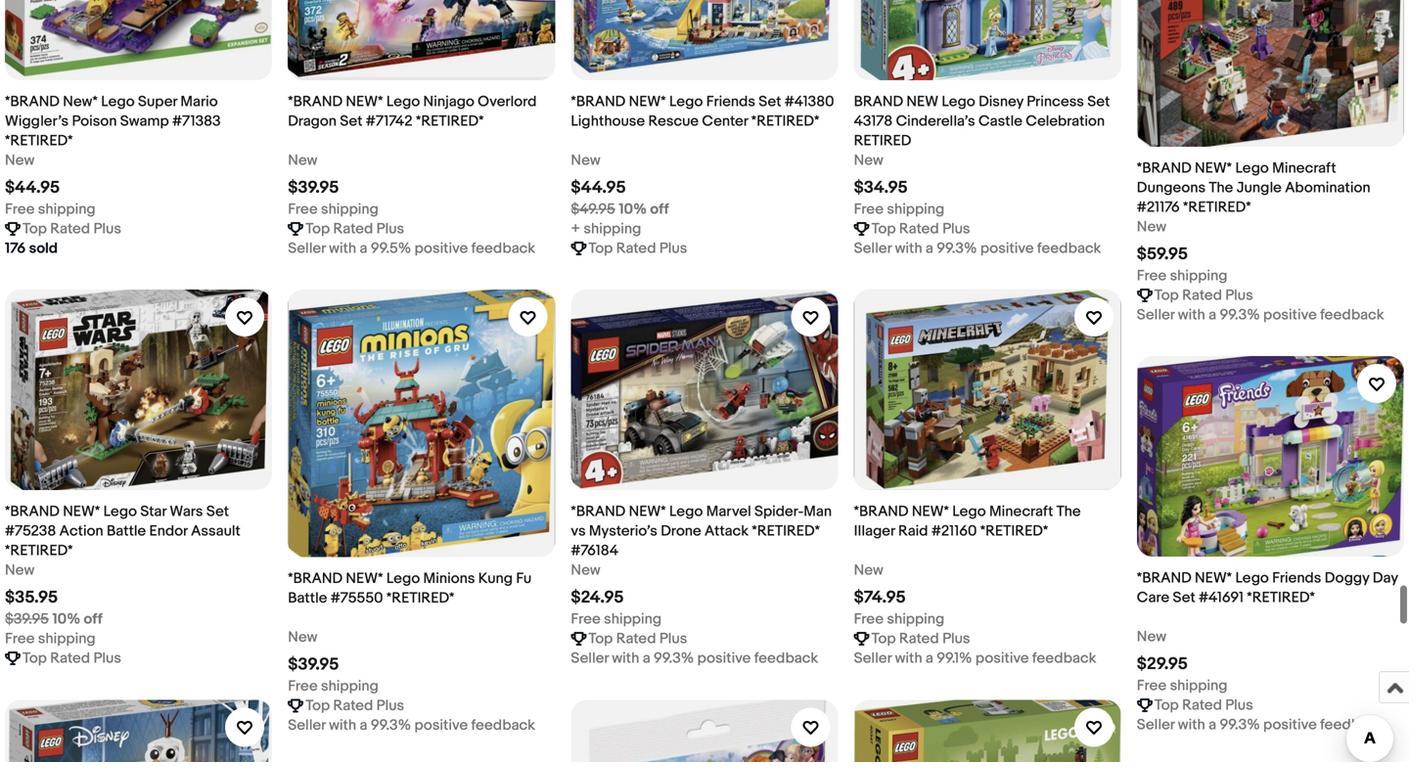 Task type: vqa. For each thing, say whether or not it's contained in the screenshot.


Task type: describe. For each thing, give the bounding box(es) containing it.
fu
[[516, 570, 532, 588]]

new text field for new $39.95 free shipping
[[288, 628, 318, 647]]

previous price $49.95 10% off text field
[[571, 200, 669, 219]]

set inside *brand new* lego star wars set #75238 action battle endor assault *retired* new $35.95 $39.95 10% off free shipping
[[206, 503, 229, 521]]

spider-
[[755, 503, 804, 521]]

*brand for *brand new* lego marvel spider-man vs mysterio's drone attack  *retired* #76184 new $24.95 free shipping
[[571, 503, 626, 521]]

with for *brand new* lego marvel spider-man vs mysterio's drone attack  *retired* #76184
[[612, 650, 640, 668]]

with for *brand new*  lego ninjago overlord dragon set #71742  *retired*
[[329, 240, 356, 257]]

top for *brand new* lego super mario wiggler's poison swamp  #71383 *retired*
[[23, 220, 47, 238]]

dragon
[[288, 112, 337, 130]]

disney
[[979, 93, 1024, 110]]

positive for brand new lego disney princess set 43178 cinderella's castle celebration retired
[[981, 240, 1034, 257]]

new* for *brand new*  lego friends doggy day care set #41691  *retired*
[[1195, 570, 1232, 587]]

a for *brand new*  lego friends doggy day care set #41691  *retired*
[[1209, 717, 1217, 734]]

rated for *brand new* lego super mario wiggler's poison swamp  #71383 *retired*
[[50, 220, 90, 238]]

seller with a 99.1% positive feedback
[[854, 650, 1097, 668]]

seller with a 99.5% positive feedback
[[288, 240, 536, 257]]

$74.95 text field
[[854, 588, 906, 608]]

New text field
[[288, 151, 318, 170]]

*brand for *brand new* lego minions kung fu battle #75550 *retired*
[[288, 570, 343, 588]]

seller with a 99.3% positive feedback for free
[[854, 240, 1102, 257]]

plus for *brand new* lego marvel spider-man vs mysterio's drone attack  *retired* #76184
[[660, 630, 687, 648]]

seller for *brand new*  lego ninjago overlord dragon set #71742  *retired*
[[288, 240, 326, 257]]

top rated plus text field for *brand new* lego minions kung fu battle #75550 *retired*
[[306, 696, 404, 716]]

feedback for brand new lego disney princess set 43178 cinderella's castle celebration retired
[[1037, 240, 1102, 257]]

new inside new $74.95 free shipping
[[854, 562, 884, 580]]

*retired* inside *brand new* lego minecraft dungeons the jungle abomination #21176 *retired* new $59.95 free shipping
[[1183, 199, 1252, 216]]

top down previous price $39.95 10% off text box
[[23, 650, 47, 668]]

*brand new* lego super mario wiggler's poison swamp  #71383 *retired* new $44.95 free shipping
[[5, 93, 221, 218]]

brand new lego disney princess set 43178 cinderella's castle celebration retired new $34.95 free shipping
[[854, 93, 1110, 218]]

free inside new $29.95 free shipping
[[1137, 677, 1167, 695]]

shipping inside *brand new* lego minecraft dungeons the jungle abomination #21176 *retired* new $59.95 free shipping
[[1170, 267, 1228, 285]]

rescue
[[648, 112, 699, 130]]

minecraft for *brand new* lego minecraft the illager raid  #21160 *retired*
[[989, 503, 1054, 521]]

new inside *brand new* lego marvel spider-man vs mysterio's drone attack  *retired* #76184 new $24.95 free shipping
[[571, 562, 601, 579]]

rated for *brand new* lego marvel spider-man vs mysterio's drone attack  *retired* #76184
[[616, 630, 656, 648]]

assault
[[191, 523, 241, 540]]

retired
[[854, 132, 912, 150]]

new $74.95 free shipping
[[854, 562, 945, 628]]

new* for *brand new*  lego ninjago overlord dragon set #71742  *retired*
[[346, 93, 383, 110]]

176 sold
[[5, 240, 58, 257]]

$24.95
[[571, 588, 624, 608]]

$35.95
[[5, 588, 58, 608]]

plus for *brand new* lego minions kung fu battle #75550 *retired*
[[377, 697, 404, 715]]

shipping inside *brand new* lego marvel spider-man vs mysterio's drone attack  *retired* #76184 new $24.95 free shipping
[[604, 611, 662, 628]]

mysterio's
[[589, 523, 658, 540]]

free inside *brand new* lego super mario wiggler's poison swamp  #71383 *retired* new $44.95 free shipping
[[5, 201, 35, 218]]

new up $39.95 text box
[[288, 152, 318, 169]]

wiggler's
[[5, 112, 69, 130]]

10% inside *brand new* lego star wars set #75238 action battle endor assault *retired* new $35.95 $39.95 10% off free shipping
[[52, 611, 80, 628]]

new inside *brand new* lego super mario wiggler's poison swamp  #71383 *retired* new $44.95 free shipping
[[5, 152, 35, 169]]

shipping inside new $44.95 $49.95 10% off + shipping
[[584, 220, 641, 238]]

rated for *brand new*  lego ninjago overlord dragon set #71742  *retired*
[[333, 220, 373, 238]]

$24.95 text field
[[571, 588, 624, 608]]

top for *brand new*  lego friends doggy day care set #41691  *retired*
[[1155, 697, 1179, 715]]

positive for *brand new*  lego ninjago overlord dragon set #71742  *retired*
[[415, 240, 468, 257]]

99.3% for free
[[937, 240, 977, 257]]

99.5%
[[371, 240, 411, 257]]

seller for *brand new* lego minions kung fu battle #75550 *retired*
[[288, 717, 326, 734]]

vs
[[571, 523, 586, 540]]

with for *brand new* lego minecraft the illager raid  #21160 *retired*
[[895, 650, 923, 668]]

the inside *brand new* lego minecraft the illager raid  #21160 *retired*
[[1057, 503, 1081, 521]]

*retired* inside *brand new* lego minions kung fu battle #75550 *retired*
[[386, 590, 455, 607]]

plus for *brand new*  lego friends doggy day care set #41691  *retired*
[[1226, 697, 1254, 715]]

kung
[[478, 570, 513, 588]]

*brand new* lego minions kung fu battle #75550 *retired*
[[288, 570, 532, 607]]

a for *brand new* lego minecraft the illager raid  #21160 *retired*
[[926, 650, 934, 668]]

seller for *brand new* lego marvel spider-man vs mysterio's drone attack  *retired* #76184
[[571, 650, 609, 668]]

top rated plus for *brand new* lego minecraft dungeons the jungle abomination #21176 *retired*
[[1155, 287, 1254, 305]]

top rated plus down previous price $39.95 10% off text box
[[23, 650, 121, 668]]

*retired* inside *brand new* lego star wars set #75238 action battle endor assault *retired* new $35.95 $39.95 10% off free shipping
[[5, 542, 73, 560]]

$44.95 text field
[[571, 178, 626, 198]]

positive for *brand new* lego minecraft dungeons the jungle abomination #21176 *retired*
[[1264, 307, 1317, 324]]

top for *brand new* lego minecraft dungeons the jungle abomination #21176 *retired*
[[1155, 287, 1179, 305]]

free shipping text field down "$35.95" text box
[[5, 629, 96, 649]]

top for *brand new* lego minecraft the illager raid  #21160 *retired*
[[872, 630, 896, 648]]

free down $39.95 text box
[[288, 201, 318, 218]]

lighthouse
[[571, 112, 645, 130]]

free shipping text field for $44.95
[[5, 200, 96, 219]]

plus for *brand new* lego super mario wiggler's poison swamp  #71383 *retired*
[[93, 220, 121, 238]]

rated down previous price $39.95 10% off text box
[[50, 650, 90, 668]]

$34.95 text field
[[854, 178, 908, 198]]

top rated plus text field for brand new lego disney princess set 43178 cinderella's castle celebration retired
[[872, 219, 970, 239]]

new text field for *brand new* lego minecraft dungeons the jungle abomination #21176 *retired* new $59.95 free shipping
[[1137, 217, 1167, 237]]

seller for brand new lego disney princess set 43178 cinderella's castle celebration retired
[[854, 240, 892, 257]]

top rated plus text field for new*
[[589, 629, 687, 649]]

lego for brand new lego disney princess set 43178 cinderella's castle celebration retired new $34.95 free shipping
[[942, 93, 976, 110]]

castle
[[979, 112, 1023, 130]]

star
[[140, 503, 166, 521]]

friends for $29.95
[[1273, 570, 1322, 587]]

$44.95 inside new $44.95 $49.95 10% off + shipping
[[571, 178, 626, 198]]

new
[[907, 93, 939, 110]]

$35.95 text field
[[5, 588, 58, 608]]

drone
[[661, 523, 701, 540]]

set inside the brand new lego disney princess set 43178 cinderella's castle celebration retired new $34.95 free shipping
[[1088, 93, 1110, 110]]

top rated plus text field for $74.95
[[872, 629, 970, 649]]

free inside *brand new* lego star wars set #75238 action battle endor assault *retired* new $35.95 $39.95 10% off free shipping
[[5, 630, 35, 648]]

*brand new*  lego friends doggy day care set #41691  *retired*
[[1137, 570, 1398, 607]]

$29.95 text field
[[1137, 654, 1188, 675]]

free shipping text field for $34.95
[[854, 200, 945, 219]]

top rated plus for *brand new* lego super mario wiggler's poison swamp  #71383 *retired*
[[23, 220, 121, 238]]

free shipping text field for $39.95
[[288, 677, 379, 696]]

$59.95 text field
[[1137, 244, 1188, 265]]

rated down + shipping text box
[[616, 240, 656, 257]]

free shipping text field for $39.95
[[288, 200, 379, 219]]

a for *brand new*  lego ninjago overlord dragon set #71742  *retired*
[[360, 240, 368, 257]]

new* for *brand new* lego friends set #41380 lighthouse rescue center *retired*
[[629, 93, 666, 110]]

*brand new* lego minecraft dungeons the jungle abomination #21176 *retired* new $59.95 free shipping
[[1137, 160, 1371, 285]]

*brand for *brand new* lego star wars set #75238 action battle endor assault *retired* new $35.95 $39.95 10% off free shipping
[[5, 503, 60, 521]]

top rated plus text field down previous price $39.95 10% off text box
[[23, 649, 121, 669]]

free shipping text field for $29.95
[[1137, 676, 1228, 696]]

seller with a 99.3% positive feedback text field for $24.95
[[571, 649, 818, 669]]

Seller with a 99.5% positive feedback text field
[[288, 239, 536, 258]]

#76184
[[571, 542, 619, 560]]

new text field for new $44.95 $49.95 10% off + shipping
[[571, 151, 601, 170]]

$44.95 inside *brand new* lego super mario wiggler's poison swamp  #71383 *retired* new $44.95 free shipping
[[5, 178, 60, 198]]

plus for *brand new*  lego ninjago overlord dragon set #71742  *retired*
[[377, 220, 404, 238]]

with for *brand new* lego minecraft dungeons the jungle abomination #21176 *retired*
[[1178, 307, 1206, 324]]

shipping inside *brand new* lego star wars set #75238 action battle endor assault *retired* new $35.95 $39.95 10% off free shipping
[[38, 630, 96, 648]]

jungle
[[1237, 179, 1282, 197]]

free inside the brand new lego disney princess set 43178 cinderella's castle celebration retired new $34.95 free shipping
[[854, 201, 884, 218]]

new* for *brand new* lego marvel spider-man vs mysterio's drone attack  *retired* #76184 new $24.95 free shipping
[[629, 503, 666, 521]]

wars
[[170, 503, 203, 521]]

set inside *brand new*  lego ninjago overlord dragon set #71742  *retired*
[[340, 112, 363, 130]]

$34.95
[[854, 178, 908, 198]]

doggy
[[1325, 570, 1370, 587]]

top rated plus down + shipping text box
[[589, 240, 687, 257]]

free inside *brand new* lego marvel spider-man vs mysterio's drone attack  *retired* #76184 new $24.95 free shipping
[[571, 611, 601, 628]]

176
[[5, 240, 26, 257]]

lego for *brand new* lego friends set #41380 lighthouse rescue center *retired*
[[670, 93, 703, 110]]

plus for *brand new* lego minecraft dungeons the jungle abomination #21176 *retired*
[[1226, 287, 1254, 305]]

lego for *brand new* lego star wars set #75238 action battle endor assault *retired* new $35.95 $39.95 10% off free shipping
[[103, 503, 137, 521]]

#75550
[[331, 590, 383, 607]]

*brand new* lego friends set #41380 lighthouse rescue center *retired*
[[571, 93, 834, 130]]

*retired* inside *brand new* lego minecraft the illager raid  #21160 *retired*
[[980, 523, 1049, 540]]

*brand for *brand new* lego minecraft the illager raid  #21160 *retired*
[[854, 503, 909, 521]]

new $44.95 $49.95 10% off + shipping
[[571, 152, 669, 238]]

top rated plus text field for new*
[[23, 219, 121, 239]]

shipping down $39.95 text field
[[321, 678, 379, 695]]

#21160
[[932, 523, 977, 540]]

new text field for new $29.95 free shipping
[[1137, 627, 1167, 647]]

new $39.95 free shipping for set
[[288, 152, 379, 218]]

princess
[[1027, 93, 1084, 110]]

new text field for new $74.95 free shipping
[[854, 561, 884, 580]]

$39.95 for *brand new*  lego ninjago overlord dragon set #71742  *retired*
[[288, 178, 339, 198]]

set inside *brand new*  lego friends doggy day care set #41691  *retired*
[[1173, 589, 1196, 607]]

action
[[59, 523, 103, 540]]

free down $39.95 text field
[[288, 678, 318, 695]]

2 vertical spatial seller with a 99.3% positive feedback text field
[[1137, 716, 1385, 735]]

positive for *brand new*  lego friends doggy day care set #41691  *retired*
[[1264, 717, 1317, 734]]



Task type: locate. For each thing, give the bounding box(es) containing it.
*retired* inside *brand new* lego super mario wiggler's poison swamp  #71383 *retired* new $44.95 free shipping
[[5, 132, 73, 150]]

overlord
[[478, 93, 537, 110]]

$39.95 down new text field
[[288, 178, 339, 198]]

attack
[[705, 523, 749, 540]]

free inside *brand new* lego minecraft dungeons the jungle abomination #21176 *retired* new $59.95 free shipping
[[1137, 267, 1167, 285]]

new*
[[63, 93, 98, 110]]

99.3% for shipping
[[1220, 307, 1260, 324]]

new*
[[629, 93, 666, 110], [346, 93, 383, 110], [1195, 160, 1232, 177], [63, 503, 100, 521], [629, 503, 666, 521], [912, 503, 949, 521], [1195, 570, 1232, 587], [346, 570, 383, 588]]

free shipping text field down $39.95 text box
[[288, 200, 379, 219]]

0 vertical spatial battle
[[107, 523, 146, 540]]

free down $34.95
[[854, 201, 884, 218]]

1 $44.95 from the left
[[5, 178, 60, 198]]

*brand inside *brand new* lego friends set #41380 lighthouse rescue center *retired*
[[571, 93, 626, 110]]

top for *brand new*  lego ninjago overlord dragon set #71742  *retired*
[[306, 220, 330, 238]]

#41380
[[785, 93, 834, 110]]

seller for *brand new* lego minecraft dungeons the jungle abomination #21176 *retired*
[[1137, 307, 1175, 324]]

new text field for *brand new* lego star wars set #75238 action battle endor assault *retired* new $35.95 $39.95 10% off free shipping
[[5, 561, 35, 580]]

new* up #71742
[[346, 93, 383, 110]]

top down $29.95
[[1155, 697, 1179, 715]]

*brand inside *brand new* lego super mario wiggler's poison swamp  #71383 *retired* new $44.95 free shipping
[[5, 93, 60, 110]]

free down $29.95
[[1137, 677, 1167, 695]]

0 horizontal spatial seller with a 99.3% positive feedback text field
[[288, 716, 535, 735]]

99.1%
[[937, 650, 972, 668]]

0 vertical spatial the
[[1209, 179, 1234, 197]]

new text field up $39.95 text field
[[288, 628, 318, 647]]

minecraft
[[1273, 160, 1337, 177], [989, 503, 1054, 521]]

0 vertical spatial seller with a 99.3% positive feedback text field
[[854, 239, 1102, 258]]

*brand new* lego star wars set #75238 action battle endor assault *retired* new $35.95 $39.95 10% off free shipping
[[5, 503, 241, 648]]

top rated plus for *brand new*  lego friends doggy day care set #41691  *retired*
[[1155, 697, 1254, 715]]

$39.95 inside *brand new* lego star wars set #75238 action battle endor assault *retired* new $35.95 $39.95 10% off free shipping
[[5, 611, 49, 628]]

$39.95 down #75550
[[288, 655, 339, 675]]

positive for *brand new* lego minions kung fu battle #75550 *retired*
[[414, 717, 468, 734]]

#71742
[[366, 112, 413, 130]]

top rated plus text field up 99.1%
[[872, 629, 970, 649]]

lego up '#21160'
[[953, 503, 986, 521]]

cinderella's
[[896, 112, 975, 130]]

top up '176 sold'
[[23, 220, 47, 238]]

$44.95 up 176 sold text box on the top of the page
[[5, 178, 60, 198]]

1 horizontal spatial friends
[[1273, 570, 1322, 587]]

lego inside *brand new* lego super mario wiggler's poison swamp  #71383 *retired* new $44.95 free shipping
[[101, 93, 135, 110]]

lego for *brand new* lego marvel spider-man vs mysterio's drone attack  *retired* #76184 new $24.95 free shipping
[[670, 503, 703, 521]]

new* up #75550
[[346, 570, 383, 588]]

top down $39.95 text box
[[306, 220, 330, 238]]

shipping down previous price $39.95 10% off text box
[[38, 630, 96, 648]]

43178
[[854, 112, 893, 130]]

lego for *brand new* lego minecraft the illager raid  #21160 *retired*
[[953, 503, 986, 521]]

minecraft inside *brand new* lego minecraft dungeons the jungle abomination #21176 *retired* new $59.95 free shipping
[[1273, 160, 1337, 177]]

#71383
[[172, 112, 221, 130]]

$39.95 text field
[[288, 178, 339, 198]]

top rated plus for *brand new* lego marvel spider-man vs mysterio's drone attack  *retired* #76184
[[589, 630, 687, 648]]

176 sold text field
[[5, 239, 58, 258]]

the inside *brand new* lego minecraft dungeons the jungle abomination #21176 *retired* new $59.95 free shipping
[[1209, 179, 1234, 197]]

+ shipping text field
[[571, 219, 641, 239]]

seller with a 99.3% positive feedback text field for $34.95
[[854, 239, 1102, 258]]

new text field down #76184 on the left of page
[[571, 561, 601, 580]]

shipping inside *brand new* lego super mario wiggler's poison swamp  #71383 *retired* new $44.95 free shipping
[[38, 201, 96, 218]]

10% inside new $44.95 $49.95 10% off + shipping
[[619, 201, 647, 218]]

shipping down $59.95
[[1170, 267, 1228, 285]]

*retired* inside *brand new* lego friends set #41380 lighthouse rescue center *retired*
[[752, 112, 820, 130]]

*brand inside *brand new* lego minecraft dungeons the jungle abomination #21176 *retired* new $59.95 free shipping
[[1137, 160, 1192, 177]]

top rated plus down $39.95 text field
[[306, 697, 404, 715]]

with
[[329, 240, 356, 257], [895, 240, 923, 257], [1178, 307, 1206, 324], [612, 650, 640, 668], [895, 650, 923, 668], [1178, 717, 1206, 734], [329, 717, 356, 734]]

0 vertical spatial seller with a 99.3% positive feedback text field
[[1137, 306, 1385, 325]]

1 vertical spatial 10%
[[52, 611, 80, 628]]

top rated plus for *brand new* lego minecraft the illager raid  #21160 *retired*
[[872, 630, 970, 648]]

new $39.95 free shipping
[[288, 152, 379, 218], [288, 629, 379, 695]]

shipping down $34.95
[[887, 201, 945, 218]]

top down $39.95 text field
[[306, 697, 330, 715]]

0 vertical spatial $39.95
[[288, 178, 339, 198]]

new* for *brand new* lego minecraft dungeons the jungle abomination #21176 *retired* new $59.95 free shipping
[[1195, 160, 1232, 177]]

Seller with a 99.3% positive feedback text field
[[854, 239, 1102, 258], [288, 716, 535, 735]]

*brand up #75238
[[5, 503, 60, 521]]

rated down $24.95 text field
[[616, 630, 656, 648]]

lego up poison
[[101, 93, 135, 110]]

celebration
[[1026, 112, 1105, 130]]

positive inside text box
[[415, 240, 468, 257]]

lego for *brand new*  lego friends doggy day care set #41691  *retired*
[[1236, 570, 1269, 587]]

new* inside *brand new*  lego ninjago overlord dragon set #71742  *retired*
[[346, 93, 383, 110]]

new $39.95 free shipping for battle
[[288, 629, 379, 695]]

Seller with a 99.3% positive feedback text field
[[1137, 306, 1385, 325], [571, 649, 818, 669], [1137, 716, 1385, 735]]

*brand up dragon at the top of page
[[288, 93, 343, 110]]

free shipping text field for $74.95
[[854, 610, 945, 629]]

the
[[1209, 179, 1234, 197], [1057, 503, 1081, 521]]

lego inside *brand new*  lego ninjago overlord dragon set #71742  *retired*
[[386, 93, 420, 110]]

new inside *brand new* lego minecraft dungeons the jungle abomination #21176 *retired* new $59.95 free shipping
[[1137, 218, 1167, 236]]

free shipping text field for $24.95
[[571, 610, 662, 629]]

*retired* inside *brand new* lego marvel spider-man vs mysterio's drone attack  *retired* #76184 new $24.95 free shipping
[[752, 523, 820, 540]]

set left #41380
[[759, 93, 781, 110]]

*brand
[[5, 93, 60, 110], [571, 93, 626, 110], [288, 93, 343, 110], [1137, 160, 1192, 177], [5, 503, 60, 521], [571, 503, 626, 521], [854, 503, 909, 521], [1137, 570, 1192, 587], [288, 570, 343, 588]]

1 horizontal spatial battle
[[288, 590, 327, 607]]

previous price $39.95 10% off text field
[[5, 610, 102, 629]]

0 horizontal spatial off
[[84, 611, 102, 628]]

*brand inside *brand new* lego minecraft the illager raid  #21160 *retired*
[[854, 503, 909, 521]]

1 vertical spatial seller with a 99.3% positive feedback text field
[[288, 716, 535, 735]]

1 horizontal spatial the
[[1209, 179, 1234, 197]]

plus for brand new lego disney princess set 43178 cinderella's castle celebration retired
[[943, 220, 970, 238]]

new up $39.95 text field
[[288, 629, 318, 646]]

Top Rated Plus text field
[[306, 219, 404, 239], [872, 219, 970, 239], [1155, 286, 1254, 306], [1155, 696, 1254, 716], [306, 696, 404, 716]]

shipping inside the brand new lego disney princess set 43178 cinderella's castle celebration retired new $34.95 free shipping
[[887, 201, 945, 218]]

top rated plus text field down $39.95 text field
[[306, 696, 404, 716]]

man
[[804, 503, 832, 521]]

care
[[1137, 589, 1170, 607]]

lego inside *brand new* lego minecraft the illager raid  #21160 *retired*
[[953, 503, 986, 521]]

top rated plus
[[23, 220, 121, 238], [306, 220, 404, 238], [872, 220, 970, 238], [589, 240, 687, 257], [1155, 287, 1254, 305], [589, 630, 687, 648], [872, 630, 970, 648], [23, 650, 121, 668], [1155, 697, 1254, 715], [306, 697, 404, 715]]

lego left minions on the bottom of page
[[386, 570, 420, 588]]

top rated plus text field for *brand new*  lego ninjago overlord dragon set #71742  *retired*
[[306, 219, 404, 239]]

0 vertical spatial minecraft
[[1273, 160, 1337, 177]]

new text field up $29.95
[[1137, 627, 1167, 647]]

seller for *brand new*  lego friends doggy day care set #41691  *retired*
[[1137, 717, 1175, 734]]

*brand inside *brand new*  lego friends doggy day care set #41691  *retired*
[[1137, 570, 1192, 587]]

seller down $34.95 text field
[[854, 240, 892, 257]]

with left 99.1%
[[895, 650, 923, 668]]

*brand inside *brand new*  lego ninjago overlord dragon set #71742  *retired*
[[288, 93, 343, 110]]

*brand for *brand new*  lego friends doggy day care set #41691  *retired*
[[1137, 570, 1192, 587]]

rated for brand new lego disney princess set 43178 cinderella's castle celebration retired
[[899, 220, 939, 238]]

off
[[650, 201, 669, 218], [84, 611, 102, 628]]

seller down $39.95 text field
[[288, 717, 326, 734]]

1 vertical spatial friends
[[1273, 570, 1322, 587]]

*retired* down #75238
[[5, 542, 73, 560]]

rated up sold
[[50, 220, 90, 238]]

dungeons
[[1137, 179, 1206, 197]]

$74.95
[[854, 588, 906, 608]]

top down + shipping text box
[[589, 240, 613, 257]]

*brand new* lego minecraft the illager raid  #21160 *retired*
[[854, 503, 1081, 540]]

rated down $34.95
[[899, 220, 939, 238]]

seller with a 99.3% positive feedback text field for $39.95
[[288, 716, 535, 735]]

new* for *brand new* lego minecraft the illager raid  #21160 *retired*
[[912, 503, 949, 521]]

shipping down $24.95 text field
[[604, 611, 662, 628]]

set up celebration on the right
[[1088, 93, 1110, 110]]

top rated plus text field down $34.95
[[872, 219, 970, 239]]

friends
[[706, 93, 756, 110], [1273, 570, 1322, 587]]

1 vertical spatial new $39.95 free shipping
[[288, 629, 379, 695]]

set left #71742
[[340, 112, 363, 130]]

1 vertical spatial seller with a 99.3% positive feedback text field
[[571, 649, 818, 669]]

with inside text box
[[329, 240, 356, 257]]

free shipping text field down $44.95 text box at left
[[5, 200, 96, 219]]

rated
[[50, 220, 90, 238], [333, 220, 373, 238], [899, 220, 939, 238], [616, 240, 656, 257], [1182, 287, 1222, 305], [616, 630, 656, 648], [899, 630, 939, 648], [50, 650, 90, 668], [1182, 697, 1222, 715], [333, 697, 373, 715]]

1 vertical spatial off
[[84, 611, 102, 628]]

1 vertical spatial the
[[1057, 503, 1081, 521]]

endor
[[149, 523, 188, 540]]

*brand up the illager
[[854, 503, 909, 521]]

new* for *brand new* lego minions kung fu battle #75550 *retired*
[[346, 570, 383, 588]]

lego inside *brand new* lego star wars set #75238 action battle endor assault *retired* new $35.95 $39.95 10% off free shipping
[[103, 503, 137, 521]]

1 horizontal spatial $44.95
[[571, 178, 626, 198]]

1 vertical spatial $39.95
[[5, 611, 49, 628]]

*brand up wiggler's on the left
[[5, 93, 60, 110]]

new text field up $44.95 text box at left
[[5, 151, 35, 170]]

new* up action
[[63, 503, 100, 521]]

Free shipping text field
[[5, 200, 96, 219], [288, 200, 379, 219], [854, 200, 945, 219], [1137, 266, 1228, 286]]

1 vertical spatial minecraft
[[989, 503, 1054, 521]]

free shipping text field down the $74.95
[[854, 610, 945, 629]]

top rated plus text field down "previous price $49.95 10% off" text box
[[589, 239, 687, 258]]

center
[[702, 112, 748, 130]]

day
[[1373, 570, 1398, 587]]

top rated plus up 99.5%
[[306, 220, 404, 238]]

top rated plus for *brand new*  lego ninjago overlord dragon set #71742  *retired*
[[306, 220, 404, 238]]

*brand for *brand new*  lego ninjago overlord dragon set #71742  *retired*
[[288, 93, 343, 110]]

$39.95 text field
[[288, 655, 339, 675]]

#21176
[[1137, 199, 1180, 216]]

a for *brand new* lego minecraft dungeons the jungle abomination #21176 *retired*
[[1209, 307, 1217, 324]]

a for *brand new* lego minions kung fu battle #75550 *retired*
[[360, 717, 368, 734]]

new inside new $29.95 free shipping
[[1137, 628, 1167, 646]]

feedback
[[471, 240, 536, 257], [1037, 240, 1102, 257], [1320, 307, 1385, 324], [754, 650, 818, 668], [1033, 650, 1097, 668], [1320, 717, 1385, 734], [471, 717, 535, 734]]

free down the $74.95
[[854, 611, 884, 628]]

new* inside *brand new* lego minions kung fu battle #75550 *retired*
[[346, 570, 383, 588]]

lego inside the brand new lego disney princess set 43178 cinderella's castle celebration retired new $34.95 free shipping
[[942, 93, 976, 110]]

*retired* down jungle
[[1183, 199, 1252, 216]]

*brand for *brand new* lego super mario wiggler's poison swamp  #71383 *retired* new $44.95 free shipping
[[5, 93, 60, 110]]

new up $44.95 text field
[[571, 152, 601, 169]]

seller with a 99.3% positive feedback for shipping
[[1137, 307, 1385, 324]]

lego up drone
[[670, 503, 703, 521]]

0 vertical spatial 10%
[[619, 201, 647, 218]]

mario
[[180, 93, 218, 110]]

lego inside *brand new* lego minions kung fu battle #75550 *retired*
[[386, 570, 420, 588]]

super
[[138, 93, 177, 110]]

lego inside *brand new*  lego friends doggy day care set #41691  *retired*
[[1236, 570, 1269, 587]]

*retired* down ninjago
[[416, 112, 484, 130]]

brand
[[854, 93, 903, 110]]

Free shipping text field
[[571, 610, 662, 629], [854, 610, 945, 629], [5, 629, 96, 649], [1137, 676, 1228, 696], [288, 677, 379, 696]]

0 horizontal spatial $44.95
[[5, 178, 60, 198]]

0 horizontal spatial the
[[1057, 503, 1081, 521]]

a for brand new lego disney princess set 43178 cinderella's castle celebration retired
[[926, 240, 934, 257]]

swamp
[[120, 112, 169, 130]]

#75238
[[5, 523, 56, 540]]

free shipping text field down $34.95 text field
[[854, 200, 945, 219]]

top rated plus down '$24.95'
[[589, 630, 687, 648]]

new text field up the $74.95
[[854, 561, 884, 580]]

new inside the brand new lego disney princess set 43178 cinderella's castle celebration retired new $34.95 free shipping
[[854, 152, 884, 169]]

Seller with a 99.1% positive feedback text field
[[854, 649, 1097, 669]]

*retired* inside *brand new*  lego ninjago overlord dragon set #71742  *retired*
[[416, 112, 484, 130]]

*brand up lighthouse
[[571, 93, 626, 110]]

$44.95 text field
[[5, 178, 60, 198]]

0 horizontal spatial friends
[[706, 93, 756, 110]]

battle
[[107, 523, 146, 540], [288, 590, 327, 607]]

with left 99.5%
[[329, 240, 356, 257]]

seller with a 99.3% positive feedback text field for shipping
[[1137, 306, 1385, 325]]

new inside *brand new* lego star wars set #75238 action battle endor assault *retired* new $35.95 $39.95 10% off free shipping
[[5, 562, 35, 579]]

minions
[[423, 570, 475, 588]]

top for brand new lego disney princess set 43178 cinderella's castle celebration retired
[[872, 220, 896, 238]]

ninjago
[[423, 93, 475, 110]]

positive for *brand new* lego minecraft the illager raid  #21160 *retired*
[[976, 650, 1029, 668]]

free
[[5, 201, 35, 218], [288, 201, 318, 218], [854, 201, 884, 218], [1137, 267, 1167, 285], [571, 611, 601, 628], [854, 611, 884, 628], [5, 630, 35, 648], [1137, 677, 1167, 695], [288, 678, 318, 695]]

top down $59.95
[[1155, 287, 1179, 305]]

*retired* down minions on the bottom of page
[[386, 590, 455, 607]]

lego
[[101, 93, 135, 110], [670, 93, 703, 110], [386, 93, 420, 110], [942, 93, 976, 110], [1236, 160, 1269, 177], [103, 503, 137, 521], [670, 503, 703, 521], [953, 503, 986, 521], [1236, 570, 1269, 587], [386, 570, 420, 588]]

$29.95
[[1137, 654, 1188, 675]]

new* up 'rescue'
[[629, 93, 666, 110]]

+
[[571, 220, 580, 238]]

new* inside *brand new*  lego friends doggy day care set #41691  *retired*
[[1195, 570, 1232, 587]]

new* inside *brand new* lego minecraft the illager raid  #21160 *retired*
[[912, 503, 949, 521]]

new* inside *brand new* lego marvel spider-man vs mysterio's drone attack  *retired* #76184 new $24.95 free shipping
[[629, 503, 666, 521]]

new* up #41691
[[1195, 570, 1232, 587]]

new text field down #21176
[[1137, 217, 1167, 237]]

top
[[23, 220, 47, 238], [306, 220, 330, 238], [872, 220, 896, 238], [589, 240, 613, 257], [1155, 287, 1179, 305], [589, 630, 613, 648], [872, 630, 896, 648], [23, 650, 47, 668], [1155, 697, 1179, 715], [306, 697, 330, 715]]

a
[[360, 240, 368, 257], [926, 240, 934, 257], [1209, 307, 1217, 324], [643, 650, 651, 668], [926, 650, 934, 668], [1209, 717, 1217, 734], [360, 717, 368, 734]]

seller with a 99.3% positive feedback
[[854, 240, 1102, 257], [1137, 307, 1385, 324], [571, 650, 818, 668], [1137, 717, 1385, 734], [288, 717, 535, 734]]

top rated plus for *brand new* lego minions kung fu battle #75550 *retired*
[[306, 697, 404, 715]]

new text field for *brand new* lego marvel spider-man vs mysterio's drone attack  *retired* #76184 new $24.95 free shipping
[[571, 561, 601, 580]]

free down $44.95 text box at left
[[5, 201, 35, 218]]

$39.95 down $35.95
[[5, 611, 49, 628]]

with inside text field
[[895, 650, 923, 668]]

*brand new* lego marvel spider-man vs mysterio's drone attack  *retired* #76184 new $24.95 free shipping
[[571, 503, 832, 628]]

poison
[[72, 112, 117, 130]]

1 horizontal spatial off
[[650, 201, 669, 218]]

1 horizontal spatial seller with a 99.3% positive feedback text field
[[854, 239, 1102, 258]]

New text field
[[5, 151, 35, 170], [571, 151, 601, 170], [854, 151, 884, 170], [1137, 217, 1167, 237], [5, 561, 35, 580], [571, 561, 601, 580], [854, 561, 884, 580], [1137, 627, 1167, 647], [288, 628, 318, 647]]

1 vertical spatial battle
[[288, 590, 327, 607]]

off inside new $44.95 $49.95 10% off + shipping
[[650, 201, 669, 218]]

free down $59.95
[[1137, 267, 1167, 285]]

with for *brand new*  lego friends doggy day care set #41691  *retired*
[[1178, 717, 1206, 734]]

shipping down $39.95 text box
[[321, 201, 379, 218]]

free shipping text field down '$24.95'
[[571, 610, 662, 629]]

feedback for *brand new* lego minecraft the illager raid  #21160 *retired*
[[1033, 650, 1097, 668]]

1 new $39.95 free shipping from the top
[[288, 152, 379, 218]]

*brand new*  lego ninjago overlord dragon set #71742  *retired*
[[288, 93, 537, 130]]

top rated plus text field down new $29.95 free shipping
[[1155, 696, 1254, 716]]

Top Rated Plus text field
[[23, 219, 121, 239], [589, 239, 687, 258], [589, 629, 687, 649], [872, 629, 970, 649], [23, 649, 121, 669]]

free down '$24.95'
[[571, 611, 601, 628]]

top rated plus text field up sold
[[23, 219, 121, 239]]

with down new $29.95 free shipping
[[1178, 717, 1206, 734]]

$39.95 for *brand new* lego minions kung fu battle #75550 *retired*
[[288, 655, 339, 675]]

0 vertical spatial off
[[650, 201, 669, 218]]

new* inside *brand new* lego star wars set #75238 action battle endor assault *retired* new $35.95 $39.95 10% off free shipping
[[63, 503, 100, 521]]

minecraft inside *brand new* lego minecraft the illager raid  #21160 *retired*
[[989, 503, 1054, 521]]

0 vertical spatial friends
[[706, 93, 756, 110]]

new down #76184 on the left of page
[[571, 562, 601, 579]]

new text field up $44.95 text field
[[571, 151, 601, 170]]

rated for *brand new* lego minecraft the illager raid  #21160 *retired*
[[899, 630, 939, 648]]

illager
[[854, 523, 895, 540]]

*brand up the care
[[1137, 570, 1192, 587]]

new text field for *brand new* lego super mario wiggler's poison swamp  #71383 *retired* new $44.95 free shipping
[[5, 151, 35, 170]]

new* inside *brand new* lego minecraft dungeons the jungle abomination #21176 *retired* new $59.95 free shipping
[[1195, 160, 1232, 177]]

10%
[[619, 201, 647, 218], [52, 611, 80, 628]]

minecraft for *brand new* lego minecraft dungeons the jungle abomination #21176 *retired* new $59.95 free shipping
[[1273, 160, 1337, 177]]

*retired* right #41691
[[1247, 589, 1315, 607]]

battle inside *brand new* lego minions kung fu battle #75550 *retired*
[[288, 590, 327, 607]]

$49.95
[[571, 201, 616, 218]]

*retired* inside *brand new*  lego friends doggy day care set #41691  *retired*
[[1247, 589, 1315, 607]]

0 vertical spatial new $39.95 free shipping
[[288, 152, 379, 218]]

new
[[5, 152, 35, 169], [571, 152, 601, 169], [288, 152, 318, 169], [854, 152, 884, 169], [1137, 218, 1167, 236], [5, 562, 35, 579], [571, 562, 601, 579], [854, 562, 884, 580], [1137, 628, 1167, 646], [288, 629, 318, 646]]

battle left #75550
[[288, 590, 327, 607]]

new* up mysterio's
[[629, 503, 666, 521]]

shipping down $44.95 text box at left
[[38, 201, 96, 218]]

top for *brand new* lego marvel spider-man vs mysterio's drone attack  *retired* #76184
[[589, 630, 613, 648]]

friends for $44.95
[[706, 93, 756, 110]]

#41691
[[1199, 589, 1244, 607]]

new text field for brand new lego disney princess set 43178 cinderella's castle celebration retired new $34.95 free shipping
[[854, 151, 884, 170]]

lego up jungle
[[1236, 160, 1269, 177]]

plus
[[93, 220, 121, 238], [377, 220, 404, 238], [943, 220, 970, 238], [660, 240, 687, 257], [1226, 287, 1254, 305], [660, 630, 687, 648], [943, 630, 970, 648], [93, 650, 121, 668], [1226, 697, 1254, 715], [377, 697, 404, 715]]

raid
[[898, 523, 928, 540]]

0 horizontal spatial 10%
[[52, 611, 80, 628]]

marvel
[[706, 503, 751, 521]]

set inside *brand new* lego friends set #41380 lighthouse rescue center *retired*
[[759, 93, 781, 110]]

positive
[[415, 240, 468, 257], [981, 240, 1034, 257], [1264, 307, 1317, 324], [698, 650, 751, 668], [976, 650, 1029, 668], [1264, 717, 1317, 734], [414, 717, 468, 734]]

plus for *brand new* lego minecraft the illager raid  #21160 *retired*
[[943, 630, 970, 648]]

10% down $35.95
[[52, 611, 80, 628]]

*brand inside *brand new* lego minions kung fu battle #75550 *retired*
[[288, 570, 343, 588]]

feedback for *brand new* lego minecraft dungeons the jungle abomination #21176 *retired*
[[1320, 307, 1385, 324]]

2 $44.95 from the left
[[571, 178, 626, 198]]

2 new $39.95 free shipping from the top
[[288, 629, 379, 695]]

new* up raid
[[912, 503, 949, 521]]

a inside text box
[[360, 240, 368, 257]]

shipping down $74.95 text box
[[887, 611, 945, 628]]

seller for *brand new* lego minecraft the illager raid  #21160 *retired*
[[854, 650, 892, 668]]

0 horizontal spatial battle
[[107, 523, 146, 540]]

abomination
[[1285, 179, 1371, 197]]

lego for *brand new* lego minecraft dungeons the jungle abomination #21176 *retired* new $59.95 free shipping
[[1236, 160, 1269, 177]]

1 horizontal spatial 10%
[[619, 201, 647, 218]]

0 horizontal spatial minecraft
[[989, 503, 1054, 521]]

*retired* right '#21160'
[[980, 523, 1049, 540]]

feedback for *brand new* lego minions kung fu battle #75550 *retired*
[[471, 717, 535, 734]]

*brand inside *brand new* lego star wars set #75238 action battle endor assault *retired* new $35.95 $39.95 10% off free shipping
[[5, 503, 60, 521]]

new $29.95 free shipping
[[1137, 628, 1228, 695]]

feedback for *brand new* lego marvel spider-man vs mysterio's drone attack  *retired* #76184
[[754, 650, 818, 668]]

rated for *brand new* lego minions kung fu battle #75550 *retired*
[[333, 697, 373, 715]]

sold
[[29, 240, 58, 257]]

friends inside *brand new* lego friends set #41380 lighthouse rescue center *retired*
[[706, 93, 756, 110]]

with down $59.95
[[1178, 307, 1206, 324]]

top down $24.95 text field
[[589, 630, 613, 648]]

10% up + shipping text box
[[619, 201, 647, 218]]

top for *brand new* lego minions kung fu battle #75550 *retired*
[[306, 697, 330, 715]]

with for brand new lego disney princess set 43178 cinderella's castle celebration retired
[[895, 240, 923, 257]]

*retired* down #41380
[[752, 112, 820, 130]]

top rated plus text field for *brand new*  lego friends doggy day care set #41691  *retired*
[[1155, 696, 1254, 716]]

free down previous price $39.95 10% off text box
[[5, 630, 35, 648]]

*brand inside *brand new* lego marvel spider-man vs mysterio's drone attack  *retired* #76184 new $24.95 free shipping
[[571, 503, 626, 521]]

lego for *brand new* lego super mario wiggler's poison swamp  #71383 *retired* new $44.95 free shipping
[[101, 93, 135, 110]]

$59.95
[[1137, 244, 1188, 265]]

positive for *brand new* lego marvel spider-man vs mysterio's drone attack  *retired* #76184
[[698, 650, 751, 668]]

set
[[759, 93, 781, 110], [1088, 93, 1110, 110], [340, 112, 363, 130], [206, 503, 229, 521], [1173, 589, 1196, 607]]

new inside new $44.95 $49.95 10% off + shipping
[[571, 152, 601, 169]]

off inside *brand new* lego star wars set #75238 action battle endor assault *retired* new $35.95 $39.95 10% off free shipping
[[84, 611, 102, 628]]

lego inside *brand new* lego minecraft dungeons the jungle abomination #21176 *retired* new $59.95 free shipping
[[1236, 160, 1269, 177]]

rated for *brand new* lego minecraft dungeons the jungle abomination #21176 *retired*
[[1182, 287, 1222, 305]]

battle inside *brand new* lego star wars set #75238 action battle endor assault *retired* new $35.95 $39.95 10% off free shipping
[[107, 523, 146, 540]]

shipping
[[38, 201, 96, 218], [321, 201, 379, 218], [887, 201, 945, 218], [584, 220, 641, 238], [1170, 267, 1228, 285], [604, 611, 662, 628], [887, 611, 945, 628], [38, 630, 96, 648], [1170, 677, 1228, 695], [321, 678, 379, 695]]

lego inside *brand new* lego friends set #41380 lighthouse rescue center *retired*
[[670, 93, 703, 110]]

seller
[[288, 240, 326, 257], [854, 240, 892, 257], [1137, 307, 1175, 324], [571, 650, 609, 668], [854, 650, 892, 668], [1137, 717, 1175, 734], [288, 717, 326, 734]]

new $39.95 free shipping down dragon at the top of page
[[288, 152, 379, 218]]

lego inside *brand new* lego marvel spider-man vs mysterio's drone attack  *retired* #76184 new $24.95 free shipping
[[670, 503, 703, 521]]

new* inside *brand new* lego friends set #41380 lighthouse rescue center *retired*
[[629, 93, 666, 110]]

new text field up $35.95
[[5, 561, 35, 580]]

99.3% for $24.95
[[654, 650, 694, 668]]

feedback for *brand new*  lego friends doggy day care set #41691  *retired*
[[1320, 717, 1385, 734]]

$44.95 up $49.95
[[571, 178, 626, 198]]

shipping inside new $29.95 free shipping
[[1170, 677, 1228, 695]]

2 vertical spatial $39.95
[[288, 655, 339, 675]]

lego up #41691
[[1236, 570, 1269, 587]]

friends inside *brand new*  lego friends doggy day care set #41691  *retired*
[[1273, 570, 1322, 587]]

1 horizontal spatial minecraft
[[1273, 160, 1337, 177]]

*brand up #75550
[[288, 570, 343, 588]]

a for *brand new* lego marvel spider-man vs mysterio's drone attack  *retired* #76184
[[643, 650, 651, 668]]

rated for *brand new*  lego friends doggy day care set #41691  *retired*
[[1182, 697, 1222, 715]]

free inside new $74.95 free shipping
[[854, 611, 884, 628]]

new up the $74.95
[[854, 562, 884, 580]]

shipping inside new $74.95 free shipping
[[887, 611, 945, 628]]

top rated plus for brand new lego disney princess set 43178 cinderella's castle celebration retired
[[872, 220, 970, 238]]

seller down $59.95
[[1137, 307, 1175, 324]]

top rated plus text field for *brand new* lego minecraft dungeons the jungle abomination #21176 *retired*
[[1155, 286, 1254, 306]]



